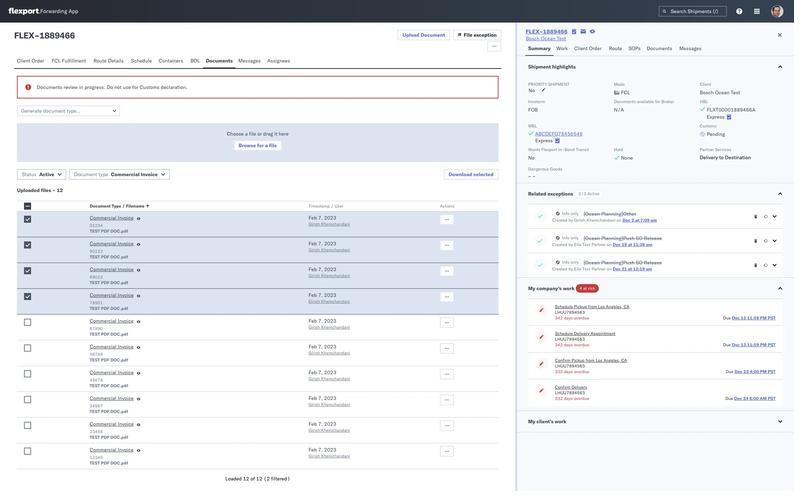 Task type: locate. For each thing, give the bounding box(es) containing it.
test down "56789"
[[90, 358, 100, 363]]

confirm inside confirm delivery lhuu7894563
[[556, 385, 571, 390]]

commercial for 12345
[[90, 447, 117, 453]]

2 vertical spatial on
[[607, 266, 612, 272]]

pickup down 4
[[575, 304, 588, 309]]

0 vertical spatial 342
[[556, 315, 564, 321]]

due for schedule pickup from los angeles, ca lhuu7894563
[[724, 315, 732, 321]]

342 down my company's work
[[556, 315, 564, 321]]

[ocean planning]push so release up 19
[[584, 235, 663, 242]]

document type / filename
[[90, 204, 145, 209]]

0 vertical spatial pm
[[761, 315, 768, 321]]

1 vertical spatial bosch
[[701, 89, 715, 96]]

pdf down 01234
[[101, 229, 110, 234]]

girish for 12345
[[309, 454, 320, 459]]

pdf for 01234
[[101, 229, 110, 234]]

0 horizontal spatial route
[[94, 58, 107, 64]]

angeles, inside schedule pickup from los angeles, ca lhuu7894563
[[607, 304, 623, 309]]

2 doc.pdf from the top
[[111, 254, 128, 260]]

commercial invoice for 89012
[[90, 267, 134, 273]]

commercial invoice for 78901
[[90, 292, 134, 299]]

2 so from the top
[[637, 260, 643, 266]]

0 vertical spatial confirm
[[556, 358, 571, 363]]

invoice for 78901
[[118, 292, 134, 299]]

1 vertical spatial info
[[563, 235, 570, 241]]

10 7, from the top
[[319, 447, 323, 453]]

7 test pdf doc.pdf from the top
[[90, 384, 128, 389]]

0 horizontal spatial file
[[249, 131, 256, 137]]

ca inside confirm pickup from los angeles, ca lhuu7894563
[[622, 358, 628, 363]]

0 vertical spatial [ocean
[[584, 211, 601, 217]]

1 ella from the top
[[575, 242, 582, 247]]

0 vertical spatial due dec 13 11:59 pm pst
[[724, 315, 777, 321]]

10 doc.pdf from the top
[[111, 461, 128, 466]]

(2
[[264, 476, 270, 482]]

containers
[[159, 58, 183, 64]]

7 7, from the top
[[319, 370, 323, 376]]

in-
[[559, 147, 565, 152]]

7 commercial invoice from the top
[[90, 370, 134, 376]]

2 only from the top
[[571, 235, 579, 241]]

None checkbox
[[24, 203, 31, 210], [24, 216, 31, 223], [24, 242, 31, 249], [24, 268, 31, 275], [24, 319, 31, 326], [24, 397, 31, 404], [24, 203, 31, 210], [24, 216, 31, 223], [24, 242, 31, 249], [24, 268, 31, 275], [24, 319, 31, 326], [24, 397, 31, 404]]

feb for 67890
[[309, 318, 317, 324]]

342 days overdue
[[556, 315, 590, 321], [556, 342, 590, 348]]

4 lhuu7894563 from the top
[[556, 390, 586, 396]]

4 at risk
[[580, 286, 596, 291]]

2 vertical spatial partner
[[592, 266, 606, 272]]

commercial
[[111, 171, 140, 178], [90, 215, 117, 221], [90, 241, 117, 247], [90, 267, 117, 273], [90, 292, 117, 299], [90, 318, 117, 324], [90, 344, 117, 350], [90, 370, 117, 376], [90, 396, 117, 402], [90, 421, 117, 428], [90, 447, 117, 453]]

1 due dec 13 11:59 pm pst from the top
[[724, 315, 777, 321]]

planning]push
[[602, 235, 635, 242], [602, 260, 635, 266]]

1 vertical spatial 13
[[742, 342, 747, 348]]

1 vertical spatial from
[[586, 358, 595, 363]]

work for my company's work
[[564, 285, 575, 292]]

342
[[556, 315, 564, 321], [556, 342, 564, 348]]

test inside client bosch ocean test incoterm fob
[[732, 89, 741, 96]]

declaration.
[[161, 84, 188, 90]]

1 pm from the top
[[761, 315, 768, 321]]

6 commercial invoice link from the top
[[90, 344, 134, 352]]

due for confirm delivery lhuu7894563
[[726, 396, 734, 401]]

flex-1889466 link
[[526, 28, 568, 35]]

6 test from the top
[[90, 358, 100, 363]]

pst for confirm delivery lhuu7894563
[[769, 396, 777, 401]]

feb for 89012
[[309, 267, 317, 273]]

pdf down 89012
[[101, 280, 110, 286]]

5 commercial invoice link from the top
[[90, 318, 134, 326]]

due dec 23 4:00 pm pst
[[727, 369, 777, 375]]

route inside "button"
[[94, 58, 107, 64]]

due for schedule delivery appointment lhuu7894563
[[724, 342, 732, 348]]

0 horizontal spatial active
[[39, 171, 54, 178]]

only up 'created by ella test partner on dec 21 at 12:19 am'
[[571, 260, 579, 265]]

2 planning]push from the top
[[602, 260, 635, 266]]

12 right the '∙'
[[57, 187, 63, 194]]

angeles, for schedule pickup from los angeles, ca lhuu7894563
[[607, 304, 623, 309]]

1 vertical spatial only
[[571, 235, 579, 241]]

my for my company's work
[[529, 285, 536, 292]]

0 vertical spatial for
[[132, 84, 138, 90]]

info for created by ella test partner on dec 19 at 11:38 pm
[[563, 235, 570, 241]]

1 vertical spatial file
[[269, 142, 277, 149]]

pst
[[769, 315, 777, 321], [769, 342, 777, 348], [769, 369, 777, 375], [769, 396, 777, 401]]

client order down the flex
[[17, 58, 44, 64]]

shipment
[[549, 82, 570, 87]]

overdue down confirm pickup from los angeles, ca lhuu7894563
[[575, 369, 590, 375]]

5 7, from the top
[[319, 318, 323, 324]]

2 332 days overdue from the top
[[556, 396, 590, 401]]

test for 01234
[[90, 229, 100, 234]]

documents right bol button
[[206, 58, 233, 64]]

2 ella from the top
[[575, 266, 582, 272]]

8 test from the top
[[90, 409, 100, 415]]

doc.pdf
[[111, 229, 128, 234], [111, 254, 128, 260], [111, 280, 128, 286], [111, 306, 128, 311], [111, 332, 128, 337], [111, 358, 128, 363], [111, 384, 128, 389], [111, 409, 128, 415], [111, 435, 128, 440], [111, 461, 128, 466]]

[ocean
[[584, 211, 601, 217], [584, 235, 601, 242], [584, 260, 601, 266]]

test pdf doc.pdf for 45678
[[90, 384, 128, 389]]

pm right 7:09
[[651, 218, 658, 223]]

dec 13 11:59 pm pst button for schedule delivery appointment lhuu7894563
[[733, 342, 777, 348]]

1 commercial invoice link from the top
[[90, 215, 134, 223]]

0 horizontal spatial fcl
[[52, 58, 61, 64]]

0 vertical spatial so
[[637, 235, 643, 242]]

broker
[[662, 99, 675, 104]]

overdue down confirm delivery lhuu7894563
[[575, 396, 590, 401]]

review
[[64, 84, 78, 90]]

ca for schedule pickup from los angeles, ca
[[624, 304, 630, 309]]

customs up pending
[[701, 123, 718, 129]]

1 planning]push from the top
[[602, 235, 635, 242]]

10 feb from the top
[[309, 447, 317, 453]]

active right 0/3
[[588, 191, 600, 196]]

3 by from the top
[[569, 266, 574, 272]]

1 vertical spatial delivery
[[575, 331, 590, 336]]

5 commercial invoice from the top
[[90, 318, 134, 324]]

3 7, from the top
[[319, 267, 323, 273]]

customs right use
[[140, 84, 160, 90]]

test up flxt00001889466a at the top right
[[732, 89, 741, 96]]

commercial invoice up 23456
[[90, 421, 134, 428]]

3 info from the top
[[563, 260, 570, 265]]

-
[[34, 30, 39, 41], [529, 173, 532, 179], [533, 173, 536, 179]]

document inside button
[[90, 204, 111, 209]]

0 vertical spatial only
[[571, 211, 579, 216]]

confirm for confirm delivery
[[556, 385, 571, 390]]

2 horizontal spatial client
[[701, 82, 712, 87]]

0 horizontal spatial express
[[536, 137, 553, 144]]

4 pst from the top
[[769, 396, 777, 401]]

pdf
[[101, 229, 110, 234], [101, 254, 110, 260], [101, 280, 110, 286], [101, 306, 110, 311], [101, 332, 110, 337], [101, 358, 110, 363], [101, 384, 110, 389], [101, 409, 110, 415], [101, 435, 110, 440], [101, 461, 110, 466]]

1 test from the top
[[90, 229, 100, 234]]

info only up created by ella test partner on dec 19 at 11:38 pm
[[563, 235, 579, 241]]

test pdf doc.pdf down "56789"
[[90, 358, 128, 363]]

0 horizontal spatial ocean
[[542, 35, 556, 42]]

342 down schedule delivery appointment lhuu7894563
[[556, 342, 564, 348]]

overdue for confirm delivery lhuu7894563
[[575, 396, 590, 401]]

commercial up 12345
[[90, 447, 117, 453]]

flexport. image
[[8, 8, 40, 15]]

1 342 days overdue from the top
[[556, 315, 590, 321]]

wants
[[529, 147, 541, 152]]

332 days overdue
[[556, 369, 590, 375], [556, 396, 590, 401]]

commercial for 78901
[[90, 292, 117, 299]]

release up am
[[645, 260, 663, 266]]

1 horizontal spatial 1889466
[[544, 28, 568, 35]]

invoice for 34567
[[118, 396, 134, 402]]

wants flexport in-bond transit no
[[529, 147, 590, 161]]

2 13 from the top
[[742, 342, 747, 348]]

1 vertical spatial confirm
[[556, 385, 571, 390]]

10 commercial invoice link from the top
[[90, 447, 134, 455]]

girish for 23456
[[309, 428, 320, 433]]

los down appointment
[[596, 358, 603, 363]]

1 vertical spatial 332
[[556, 396, 564, 401]]

los
[[599, 304, 606, 309], [596, 358, 603, 363]]

1 vertical spatial schedule
[[556, 304, 574, 309]]

2 test from the top
[[90, 254, 100, 260]]

commercial invoice link down type
[[90, 215, 134, 223]]

11:38
[[634, 242, 646, 247]]

download selected
[[449, 171, 494, 178]]

lhuu7894563 inside confirm delivery lhuu7894563
[[556, 390, 586, 396]]

2023 for 01234
[[324, 215, 337, 221]]

test pdf doc.pdf down 23456
[[90, 435, 128, 440]]

commercial invoice down type
[[90, 215, 134, 221]]

1 vertical spatial los
[[596, 358, 603, 363]]

67890
[[90, 326, 103, 332]]

schedule for schedule
[[131, 58, 152, 64]]

342 days overdue down schedule delivery appointment lhuu7894563
[[556, 342, 590, 348]]

3 pst from the top
[[769, 369, 777, 375]]

fcl down mode
[[622, 89, 631, 96]]

6 2023 from the top
[[324, 344, 337, 350]]

8 pdf from the top
[[101, 409, 110, 415]]

doc.pdf for 90123
[[111, 254, 128, 260]]

test pdf doc.pdf down 67890
[[90, 332, 128, 337]]

client order button
[[572, 42, 607, 56], [14, 54, 49, 68]]

doc.pdf for 23456
[[111, 435, 128, 440]]

0 vertical spatial info only
[[563, 211, 579, 216]]

1 horizontal spatial client order
[[575, 45, 602, 52]]

delivery inside schedule delivery appointment lhuu7894563
[[575, 331, 590, 336]]

lhuu7894563
[[556, 310, 586, 315], [556, 337, 586, 342], [556, 364, 586, 369], [556, 390, 586, 396]]

4 pdf from the top
[[101, 306, 110, 311]]

only for created by girish khemchandani on dec 2 at 7:09 pm
[[571, 211, 579, 216]]

2 pdf from the top
[[101, 254, 110, 260]]

delivery
[[701, 154, 719, 161], [575, 331, 590, 336], [572, 385, 588, 390]]

by for created by girish khemchandani on dec 2 at 7:09 pm
[[569, 218, 574, 223]]

/ right type
[[122, 204, 125, 209]]

1 vertical spatial work
[[555, 419, 567, 425]]

commercial invoice link down 34567
[[90, 421, 134, 429]]

1 2023 from the top
[[324, 215, 337, 221]]

4 test from the top
[[90, 306, 100, 311]]

commercial invoice for 56789
[[90, 344, 134, 350]]

1 commercial invoice from the top
[[90, 215, 134, 221]]

ca inside schedule pickup from los angeles, ca lhuu7894563
[[624, 304, 630, 309]]

bosch up hbl
[[701, 89, 715, 96]]

12345
[[90, 455, 103, 461]]

invoice for 23456
[[118, 421, 134, 428]]

choose
[[227, 131, 244, 137]]

app
[[69, 8, 78, 15]]

angeles, inside confirm pickup from los angeles, ca lhuu7894563
[[604, 358, 621, 363]]

commercial invoice
[[90, 215, 134, 221], [90, 241, 134, 247], [90, 267, 134, 273], [90, 292, 134, 299], [90, 318, 134, 324], [90, 344, 134, 350], [90, 370, 134, 376], [90, 396, 134, 402], [90, 421, 134, 428], [90, 447, 134, 453]]

a down the drag
[[265, 142, 268, 149]]

2 commercial invoice from the top
[[90, 241, 134, 247]]

ella up 'created by ella test partner on dec 21 at 12:19 am'
[[575, 242, 582, 247]]

4 commercial invoice link from the top
[[90, 292, 134, 300]]

2 days from the top
[[565, 342, 574, 348]]

1 [ocean planning]push so release from the top
[[584, 235, 663, 242]]

lhuu7894563 inside confirm pickup from los angeles, ca lhuu7894563
[[556, 364, 586, 369]]

pending
[[708, 131, 726, 137]]

from inside schedule pickup from los angeles, ca lhuu7894563
[[589, 304, 598, 309]]

2 overdue from the top
[[575, 342, 590, 348]]

0 vertical spatial my
[[529, 285, 536, 292]]

9 commercial invoice from the top
[[90, 421, 134, 428]]

status active
[[22, 171, 54, 178]]

0 vertical spatial work
[[564, 285, 575, 292]]

[ocean up created by ella test partner on dec 19 at 11:38 pm
[[584, 235, 601, 242]]

4 7, from the top
[[319, 292, 323, 299]]

45678
[[90, 378, 103, 383]]

doc.pdf for 34567
[[111, 409, 128, 415]]

1 vertical spatial due dec 13 11:59 pm pst
[[724, 342, 777, 348]]

from inside confirm pickup from los angeles, ca lhuu7894563
[[586, 358, 595, 363]]

mbl
[[529, 123, 538, 129]]

client order button right work
[[572, 42, 607, 56]]

from
[[589, 304, 598, 309], [586, 358, 595, 363]]

1 vertical spatial ocean
[[716, 89, 730, 96]]

1 vertical spatial 342 days overdue
[[556, 342, 590, 348]]

test down 89012
[[90, 280, 100, 286]]

3 2023 from the top
[[324, 267, 337, 273]]

pickup inside confirm pickup from los angeles, ca lhuu7894563
[[572, 358, 585, 363]]

3 doc.pdf from the top
[[111, 280, 128, 286]]

1 horizontal spatial for
[[257, 142, 264, 149]]

332 down confirm delivery lhuu7894563
[[556, 396, 564, 401]]

ocean down flex-1889466
[[542, 35, 556, 42]]

delivery for schedule delivery appointment
[[575, 331, 590, 336]]

type
[[112, 204, 121, 209]]

0 horizontal spatial /
[[122, 204, 125, 209]]

2 info only from the top
[[563, 235, 579, 241]]

[ocean for dec 21 at 12:19 am
[[584, 260, 601, 266]]

None checkbox
[[24, 293, 31, 300], [24, 345, 31, 352], [24, 371, 31, 378], [24, 422, 31, 429], [24, 448, 31, 455], [24, 293, 31, 300], [24, 345, 31, 352], [24, 371, 31, 378], [24, 422, 31, 429], [24, 448, 31, 455]]

2 release from the top
[[645, 260, 663, 266]]

commercial invoice for 90123
[[90, 241, 134, 247]]

7 pdf from the top
[[101, 384, 110, 389]]

2 my from the top
[[529, 419, 536, 425]]

doc.pdf for 78901
[[111, 306, 128, 311]]

1 my from the top
[[529, 285, 536, 292]]

my for my client's work
[[529, 419, 536, 425]]

commercial right type
[[111, 171, 140, 178]]

1 vertical spatial 11:59
[[748, 342, 760, 348]]

schedule for schedule pickup from los angeles, ca lhuu7894563
[[556, 304, 574, 309]]

2 horizontal spatial -
[[533, 173, 536, 179]]

fcl for fcl
[[622, 89, 631, 96]]

test
[[90, 229, 100, 234], [90, 254, 100, 260], [90, 280, 100, 286], [90, 306, 100, 311], [90, 332, 100, 337], [90, 358, 100, 363], [90, 384, 100, 389], [90, 409, 100, 415], [90, 435, 100, 440], [90, 461, 100, 466]]

fulfillment
[[62, 58, 86, 64]]

file down it
[[269, 142, 277, 149]]

feb 7, 2023 girish khemchandani for 45678
[[309, 370, 350, 382]]

confirm pickup from los angeles, ca lhuu7894563
[[556, 358, 628, 369]]

pm right 11:38
[[647, 242, 653, 247]]

1 vertical spatial no
[[529, 155, 535, 161]]

so up 11:38
[[637, 235, 643, 242]]

no inside wants flexport in-bond transit no
[[529, 155, 535, 161]]

khemchandani
[[587, 218, 616, 223], [321, 222, 350, 227], [321, 247, 350, 253], [321, 273, 350, 279], [321, 299, 350, 304], [321, 325, 350, 330], [321, 351, 350, 356], [321, 376, 350, 382], [321, 402, 350, 408], [321, 428, 350, 433], [321, 454, 350, 459]]

7 2023 from the top
[[324, 370, 337, 376]]

1 horizontal spatial active
[[588, 191, 600, 196]]

delivery inside confirm delivery lhuu7894563
[[572, 385, 588, 390]]

pdf down 90123
[[101, 254, 110, 260]]

1 332 from the top
[[556, 369, 564, 375]]

commercial invoice for 12345
[[90, 447, 134, 453]]

1 info from the top
[[563, 211, 570, 216]]

1 vertical spatial 342
[[556, 342, 564, 348]]

schedule inside schedule pickup from los angeles, ca lhuu7894563
[[556, 304, 574, 309]]

route inside button
[[610, 45, 623, 52]]

for inside browse for a file button
[[257, 142, 264, 149]]

2023 for 23456
[[324, 421, 337, 428]]

12
[[57, 187, 63, 194], [243, 476, 249, 482], [257, 476, 263, 482]]

test down 12345
[[90, 461, 100, 466]]

2 vertical spatial by
[[569, 266, 574, 272]]

commercial up 23456
[[90, 421, 117, 428]]

girish for 01234
[[309, 222, 320, 227]]

test down 01234
[[90, 229, 100, 234]]

2023 for 90123
[[324, 241, 337, 247]]

2 [ocean planning]push so release from the top
[[584, 260, 663, 266]]

0 vertical spatial messages
[[680, 45, 702, 52]]

info only up my company's work
[[563, 260, 579, 265]]

1 horizontal spatial route
[[610, 45, 623, 52]]

so for 11:38
[[637, 235, 643, 242]]

5 feb from the top
[[309, 318, 317, 324]]

332 up confirm delivery button
[[556, 369, 564, 375]]

0 vertical spatial [ocean planning]push so release
[[584, 235, 663, 242]]

8 feb 7, 2023 girish khemchandani from the top
[[309, 396, 350, 408]]

los inside schedule pickup from los angeles, ca lhuu7894563
[[599, 304, 606, 309]]

10 commercial invoice from the top
[[90, 447, 134, 453]]

pdf for 89012
[[101, 280, 110, 286]]

2 vertical spatial client
[[701, 82, 712, 87]]

file exception button
[[453, 30, 502, 40], [453, 30, 502, 40]]

1 vertical spatial so
[[637, 260, 643, 266]]

6 feb from the top
[[309, 344, 317, 350]]

created
[[553, 218, 568, 223], [553, 242, 568, 247], [553, 266, 568, 272]]

pdf down 12345
[[101, 461, 110, 466]]

1 lhuu7894563 from the top
[[556, 310, 586, 315]]

express down flxt00001889466a at the top right
[[708, 114, 725, 120]]

los inside confirm pickup from los angeles, ca lhuu7894563
[[596, 358, 603, 363]]

0 vertical spatial ocean
[[542, 35, 556, 42]]

0 vertical spatial 332
[[556, 369, 564, 375]]

pdf down "56789"
[[101, 358, 110, 363]]

schedule for schedule delivery appointment lhuu7894563
[[556, 331, 574, 336]]

1 vertical spatial 332 days overdue
[[556, 396, 590, 401]]

hbl
[[701, 99, 709, 104]]

2 feb from the top
[[309, 241, 317, 247]]

1 horizontal spatial fcl
[[622, 89, 631, 96]]

test for created by ella test partner on dec 21 at 12:19 am
[[583, 266, 591, 272]]

commercial invoice up 67890
[[90, 318, 134, 324]]

on
[[617, 218, 622, 223], [607, 242, 612, 247], [607, 266, 612, 272]]

fcl fulfillment button
[[49, 54, 91, 68]]

1 vertical spatial [ocean
[[584, 235, 601, 242]]

pickup for confirm
[[572, 358, 585, 363]]

8 commercial invoice link from the top
[[90, 395, 134, 404]]

0 horizontal spatial customs
[[140, 84, 160, 90]]

[ocean planning]push so release up 21
[[584, 260, 663, 266]]

priority shipment
[[529, 82, 570, 87]]

2 11:59 from the top
[[748, 342, 760, 348]]

created for created by girish khemchandani on dec 2 at 7:09 pm
[[553, 218, 568, 223]]

lhuu7894563 inside schedule delivery appointment lhuu7894563
[[556, 337, 586, 342]]

release up 11:38
[[645, 235, 663, 242]]

2 vertical spatial info
[[563, 260, 570, 265]]

active
[[39, 171, 54, 178], [588, 191, 600, 196]]

0 vertical spatial release
[[645, 235, 663, 242]]

1 only from the top
[[571, 211, 579, 216]]

1 so from the top
[[637, 235, 643, 242]]

assignees button
[[265, 54, 294, 68]]

mode
[[615, 82, 626, 87]]

only up created by ella test partner on dec 19 at 11:38 pm
[[571, 235, 579, 241]]

test for 34567
[[90, 409, 100, 415]]

due dec 13 11:59 pm pst
[[724, 315, 777, 321], [724, 342, 777, 348]]

test pdf doc.pdf down 89012
[[90, 280, 128, 286]]

19
[[622, 242, 628, 247]]

client order
[[575, 45, 602, 52], [17, 58, 44, 64]]

1 horizontal spatial a
[[265, 142, 268, 149]]

loaded 12 of 12 (2 filtered)
[[226, 476, 290, 482]]

file
[[249, 131, 256, 137], [269, 142, 277, 149]]

confirm for confirm pickup from los angeles, ca
[[556, 358, 571, 363]]

0 vertical spatial dec 13 11:59 pm pst button
[[733, 315, 777, 321]]

7 test from the top
[[90, 384, 100, 389]]

0 vertical spatial on
[[617, 218, 622, 223]]

[ocean for dec 19 at 11:38 pm
[[584, 235, 601, 242]]

4 doc.pdf from the top
[[111, 306, 128, 311]]

created for created by ella test partner on dec 21 at 12:19 am
[[553, 266, 568, 272]]

pdf down 34567
[[101, 409, 110, 415]]

goods
[[551, 166, 563, 172]]

invoice
[[141, 171, 158, 178], [118, 215, 134, 221], [118, 241, 134, 247], [118, 267, 134, 273], [118, 292, 134, 299], [118, 318, 134, 324], [118, 344, 134, 350], [118, 370, 134, 376], [118, 396, 134, 402], [118, 421, 134, 428], [118, 447, 134, 453]]

1889466 down forwarding app
[[39, 30, 75, 41]]

3 [ocean from the top
[[584, 260, 601, 266]]

flexport
[[542, 147, 558, 152]]

10 test pdf doc.pdf from the top
[[90, 461, 128, 466]]

partner for dec 21 at 12:19 am
[[592, 266, 606, 272]]

ca for confirm pickup from los angeles, ca
[[622, 358, 628, 363]]

11:59
[[748, 315, 760, 321], [748, 342, 760, 348]]

days up confirm delivery button
[[565, 369, 574, 375]]

3 feb 7, 2023 girish khemchandani from the top
[[309, 267, 350, 279]]

0 vertical spatial created
[[553, 218, 568, 223]]

1 vertical spatial client order
[[17, 58, 44, 64]]

5 test pdf doc.pdf from the top
[[90, 332, 128, 337]]

01234
[[90, 223, 103, 228]]

1 vertical spatial document
[[74, 171, 97, 178]]

0 vertical spatial by
[[569, 218, 574, 223]]

commercial for 34567
[[90, 396, 117, 402]]

from down risk
[[589, 304, 598, 309]]

route left "details"
[[94, 58, 107, 64]]

client down the flex
[[17, 58, 30, 64]]

0 vertical spatial a
[[245, 131, 248, 137]]

test up 'created by ella test partner on dec 21 at 12:19 am'
[[583, 242, 591, 247]]

schedule inside button
[[131, 58, 152, 64]]

test pdf doc.pdf for 89012
[[90, 280, 128, 286]]

1 vertical spatial by
[[569, 242, 574, 247]]

my left client's
[[529, 419, 536, 425]]

2
[[632, 218, 635, 223]]

2 vertical spatial delivery
[[572, 385, 588, 390]]

at right 21
[[629, 266, 633, 272]]

angeles, down appointment
[[604, 358, 621, 363]]

test pdf doc.pdf down 12345
[[90, 461, 128, 466]]

0 horizontal spatial client order
[[17, 58, 44, 64]]

10 test from the top
[[90, 461, 100, 466]]

0 vertical spatial pickup
[[575, 304, 588, 309]]

6 feb 7, 2023 girish khemchandani from the top
[[309, 344, 350, 356]]

6 test pdf doc.pdf from the top
[[90, 358, 128, 363]]

2 lhuu7894563 from the top
[[556, 337, 586, 342]]

1 vertical spatial angeles,
[[604, 358, 621, 363]]

commercial invoice up 45678
[[90, 370, 134, 376]]

5 feb 7, 2023 girish khemchandani from the top
[[309, 318, 350, 330]]

commercial invoice for 45678
[[90, 370, 134, 376]]

0 vertical spatial planning]push
[[602, 235, 635, 242]]

filtered)
[[271, 476, 290, 482]]

girish for 34567
[[309, 402, 320, 408]]

no down wants
[[529, 155, 535, 161]]

commercial invoice link for 01234
[[90, 215, 134, 223]]

0 vertical spatial file
[[249, 131, 256, 137]]

client right work button
[[575, 45, 588, 52]]

0 vertical spatial angeles,
[[607, 304, 623, 309]]

7 doc.pdf from the top
[[111, 384, 128, 389]]

pickup down schedule delivery appointment lhuu7894563
[[572, 358, 585, 363]]

days for schedule delivery appointment lhuu7894563
[[565, 342, 574, 348]]

1 vertical spatial on
[[607, 242, 612, 247]]

2 7, from the top
[[319, 241, 323, 247]]

sops
[[629, 45, 641, 52]]

documents button
[[645, 42, 677, 56], [203, 54, 236, 68]]

6 7, from the top
[[319, 344, 323, 350]]

days for confirm delivery lhuu7894563
[[565, 396, 574, 401]]

client order button down the flex
[[14, 54, 49, 68]]

details
[[108, 58, 124, 64]]

0/3 active
[[579, 191, 600, 196]]

[ocean planning]push so release for 21
[[584, 260, 663, 266]]

summary button
[[526, 42, 554, 56]]

ca
[[624, 304, 630, 309], [622, 358, 628, 363]]

commercial invoice link down 23456
[[90, 447, 134, 455]]

test down 67890
[[90, 332, 100, 337]]

1 vertical spatial pm
[[761, 342, 768, 348]]

commercial up 90123
[[90, 241, 117, 247]]

commercial invoice link down 78901
[[90, 318, 134, 326]]

1 332 days overdue from the top
[[556, 369, 590, 375]]

so up 12:19
[[637, 260, 643, 266]]

khemchandani for 12345
[[321, 454, 350, 459]]

0 vertical spatial route
[[610, 45, 623, 52]]

shipment highlights button
[[517, 56, 795, 77]]

dec 13 11:59 pm pst button
[[733, 315, 777, 321], [733, 342, 777, 348]]

2 332 from the top
[[556, 396, 564, 401]]

9 doc.pdf from the top
[[111, 435, 128, 440]]

1 vertical spatial order
[[32, 58, 44, 64]]

2023 for 34567
[[324, 396, 337, 402]]

feb 7, 2023 girish khemchandani for 56789
[[309, 344, 350, 356]]

delivery left appointment
[[575, 331, 590, 336]]

pdf for 78901
[[101, 306, 110, 311]]

angeles, for confirm pickup from los angeles, ca lhuu7894563
[[604, 358, 621, 363]]

feb for 78901
[[309, 292, 317, 299]]

order left "route" button on the top right of the page
[[590, 45, 602, 52]]

commercial invoice link down 89012
[[90, 292, 134, 300]]

4 2023 from the top
[[324, 292, 337, 299]]

sops button
[[626, 42, 645, 56]]

commercial up 78901
[[90, 292, 117, 299]]

3 info only from the top
[[563, 260, 579, 265]]

file inside button
[[269, 142, 277, 149]]

[ocean up created by girish khemchandani on dec 2 at 7:09 pm
[[584, 211, 601, 217]]

1 test pdf doc.pdf from the top
[[90, 229, 128, 234]]

doc.pdf for 12345
[[111, 461, 128, 466]]

my inside my client's work button
[[529, 419, 536, 425]]

bosch inside bosch ocean test link
[[526, 35, 540, 42]]

21
[[622, 266, 628, 272]]

commercial for 45678
[[90, 370, 117, 376]]

7, for 67890
[[319, 318, 323, 324]]

9 test pdf doc.pdf from the top
[[90, 435, 128, 440]]

pickup inside schedule pickup from los angeles, ca lhuu7894563
[[575, 304, 588, 309]]

1 days from the top
[[565, 315, 574, 321]]

days up schedule delivery appointment button
[[565, 315, 574, 321]]

documents up shipment highlights button
[[647, 45, 673, 52]]

bond
[[565, 147, 575, 152]]

2023 for 89012
[[324, 267, 337, 273]]

fob
[[529, 107, 538, 113]]

commercial up 34567
[[90, 396, 117, 402]]

test for 45678
[[90, 384, 100, 389]]

2 info from the top
[[563, 235, 570, 241]]

fcl
[[52, 58, 61, 64], [622, 89, 631, 96]]

1 doc.pdf from the top
[[111, 229, 128, 234]]

1 horizontal spatial customs
[[701, 123, 718, 129]]

4 overdue from the top
[[575, 396, 590, 401]]

0 vertical spatial info
[[563, 211, 570, 216]]

2 vertical spatial info only
[[563, 260, 579, 265]]

girish for 90123
[[309, 247, 320, 253]]

10 2023 from the top
[[324, 447, 337, 453]]

0 vertical spatial client order
[[575, 45, 602, 52]]

planning]push for 21
[[602, 260, 635, 266]]

work inside button
[[555, 419, 567, 425]]

test up '4 at risk'
[[583, 266, 591, 272]]

2 vertical spatial pm
[[761, 369, 768, 375]]

4 feb 7, 2023 girish khemchandani from the top
[[309, 292, 350, 304]]

confirm inside confirm pickup from los angeles, ca lhuu7894563
[[556, 358, 571, 363]]

ocean up flxt00001889466a at the top right
[[716, 89, 730, 96]]

documents button right bol
[[203, 54, 236, 68]]

upload document
[[403, 32, 446, 38]]

6 commercial invoice from the top
[[90, 344, 134, 350]]

invoice for 01234
[[118, 215, 134, 221]]

1 horizontal spatial client
[[575, 45, 588, 52]]

active up files
[[39, 171, 54, 178]]

1 vertical spatial express
[[536, 137, 553, 144]]

test pdf doc.pdf down 78901
[[90, 306, 128, 311]]

0 vertical spatial pm
[[651, 218, 658, 223]]

schedule inside schedule delivery appointment lhuu7894563
[[556, 331, 574, 336]]

1 horizontal spatial ocean
[[716, 89, 730, 96]]

for inside documents available for broker n/a
[[656, 99, 661, 104]]

24
[[744, 396, 749, 401]]

documents button up shipment highlights button
[[645, 42, 677, 56]]

partner up risk
[[592, 266, 606, 272]]

bol
[[191, 58, 200, 64]]

2 vertical spatial for
[[257, 142, 264, 149]]

confirm
[[556, 358, 571, 363], [556, 385, 571, 390]]

1 feb 7, 2023 girish khemchandani from the top
[[309, 215, 350, 227]]

do
[[107, 84, 113, 90]]

4 test pdf doc.pdf from the top
[[90, 306, 128, 311]]

fcl inside button
[[52, 58, 61, 64]]

0 vertical spatial 11:59
[[748, 315, 760, 321]]

test down 45678
[[90, 384, 100, 389]]

332 days overdue down confirm delivery lhuu7894563
[[556, 396, 590, 401]]

angeles, up appointment
[[607, 304, 623, 309]]

my client's work
[[529, 419, 567, 425]]

on left 19
[[607, 242, 612, 247]]

priority
[[529, 82, 548, 87]]

doc.pdf for 45678
[[111, 384, 128, 389]]

1 vertical spatial route
[[94, 58, 107, 64]]



Task type: vqa. For each thing, say whether or not it's contained in the screenshot.


Task type: describe. For each thing, give the bounding box(es) containing it.
invoice for 56789
[[118, 344, 134, 350]]

test for client bosch ocean test incoterm fob
[[732, 89, 741, 96]]

2023 for 56789
[[324, 344, 337, 350]]

7, for 45678
[[319, 370, 323, 376]]

delivery inside partner services delivery to destination
[[701, 154, 719, 161]]

timestamp / user button
[[307, 202, 426, 209]]

schedule pickup from los angeles, ca lhuu7894563
[[556, 304, 630, 315]]

dec 23 4:00 pm pst button
[[735, 369, 777, 375]]

23456
[[90, 429, 103, 435]]

1 horizontal spatial order
[[590, 45, 602, 52]]

0 horizontal spatial documents button
[[203, 54, 236, 68]]

commercial for 23456
[[90, 421, 117, 428]]

here
[[279, 131, 289, 137]]

pdf for 23456
[[101, 435, 110, 440]]

due dec 24 6:00 am pst
[[726, 396, 777, 401]]

test pdf doc.pdf for 67890
[[90, 332, 128, 337]]

info only for created by girish khemchandani on dec 2 at 7:09 pm
[[563, 211, 579, 216]]

route button
[[607, 42, 626, 56]]

test for created by ella test partner on dec 19 at 11:38 pm
[[583, 242, 591, 247]]

use
[[123, 84, 131, 90]]

1 vertical spatial customs
[[701, 123, 718, 129]]

khemchandani for 67890
[[321, 325, 350, 330]]

1 horizontal spatial documents button
[[645, 42, 677, 56]]

1 horizontal spatial messages button
[[677, 42, 706, 56]]

due dec 13 11:59 pm pst for schedule delivery appointment lhuu7894563
[[724, 342, 777, 348]]

test pdf doc.pdf for 56789
[[90, 358, 128, 363]]

due dec 13 11:59 pm pst for schedule pickup from los angeles, ca lhuu7894563
[[724, 315, 777, 321]]

fcl fulfillment
[[52, 58, 86, 64]]

342 days overdue for pickup
[[556, 315, 590, 321]]

info for created by girish khemchandani on dec 2 at 7:09 pm
[[563, 211, 570, 216]]

girish for 67890
[[309, 325, 320, 330]]

girish for 78901
[[309, 299, 320, 304]]

in
[[79, 84, 83, 90]]

doc.pdf for 89012
[[111, 280, 128, 286]]

forwarding
[[40, 8, 67, 15]]

Generate document type... text field
[[17, 106, 120, 116]]

related exceptions
[[529, 191, 574, 197]]

feb for 45678
[[309, 370, 317, 376]]

lhuu7894563 inside schedule pickup from los angeles, ca lhuu7894563
[[556, 310, 586, 315]]

fcl for fcl fulfillment
[[52, 58, 61, 64]]

1 horizontal spatial client order button
[[572, 42, 607, 56]]

browse for a file
[[239, 142, 277, 149]]

feb for 90123
[[309, 241, 317, 247]]

from for 332 days overdue
[[586, 358, 595, 363]]

created by girish khemchandani on dec 2 at 7:09 pm
[[553, 218, 658, 223]]

am
[[647, 266, 653, 272]]

upload
[[403, 32, 420, 38]]

dec 19 at 11:38 pm button
[[613, 242, 653, 247]]

pst for schedule delivery appointment lhuu7894563
[[769, 342, 777, 348]]

test pdf doc.pdf for 01234
[[90, 229, 128, 234]]

active for 0/3 active
[[588, 191, 600, 196]]

pm for schedule pickup from los angeles, ca lhuu7894563
[[761, 315, 768, 321]]

browse for a file button
[[234, 140, 282, 151]]

work
[[557, 45, 569, 52]]

flex-1889466
[[526, 28, 568, 35]]

test up work
[[557, 35, 567, 42]]

12 for ∙
[[57, 187, 63, 194]]

6:00
[[750, 396, 760, 401]]

schedule button
[[128, 54, 156, 68]]

0 horizontal spatial -
[[34, 30, 39, 41]]

actions
[[440, 204, 455, 209]]

los for 342 days overdue
[[599, 304, 606, 309]]

feb 7, 2023 girish khemchandani for 12345
[[309, 447, 350, 459]]

invoice for 89012
[[118, 267, 134, 273]]

invoice for 90123
[[118, 241, 134, 247]]

0 horizontal spatial client order button
[[14, 54, 49, 68]]

2 / from the left
[[331, 204, 334, 209]]

∙
[[52, 187, 56, 194]]

pickup for schedule
[[575, 304, 588, 309]]

only for created by ella test partner on dec 21 at 12:19 am
[[571, 260, 579, 265]]

0 horizontal spatial 1889466
[[39, 30, 75, 41]]

schedule delivery appointment lhuu7894563
[[556, 331, 616, 342]]

pdf for 12345
[[101, 461, 110, 466]]

client order for leftmost client order "button"
[[17, 58, 44, 64]]

test for 12345
[[90, 461, 100, 466]]

khemchandani for 56789
[[321, 351, 350, 356]]

ella for created by ella test partner on dec 21 at 12:19 am
[[575, 266, 582, 272]]

test pdf doc.pdf for 34567
[[90, 409, 128, 415]]

from for 342 days overdue
[[589, 304, 598, 309]]

route for route
[[610, 45, 623, 52]]

89012
[[90, 275, 103, 280]]

flxt00001889466a
[[708, 107, 756, 113]]

company's
[[537, 285, 562, 292]]

highlights
[[553, 64, 576, 70]]

commercial invoice link for 12345
[[90, 447, 134, 455]]

document inside 'button'
[[421, 32, 446, 38]]

1 vertical spatial pm
[[647, 242, 653, 247]]

dangerous
[[529, 166, 549, 172]]

documents inside documents available for broker n/a
[[615, 99, 637, 104]]

0 horizontal spatial messages button
[[236, 54, 265, 68]]

route details button
[[91, 54, 128, 68]]

13 for schedule pickup from los angeles, ca lhuu7894563
[[742, 315, 747, 321]]

2023 for 45678
[[324, 370, 337, 376]]

khemchandani for 78901
[[321, 299, 350, 304]]

khemchandani for 23456
[[321, 428, 350, 433]]

timestamp
[[309, 204, 330, 209]]

90123
[[90, 249, 103, 254]]

[ocean planning]other
[[584, 211, 637, 217]]

drag
[[263, 131, 273, 137]]

confirm delivery lhuu7894563
[[556, 385, 588, 396]]

feb 7, 2023 girish khemchandani for 78901
[[309, 292, 350, 304]]

at right 4
[[584, 286, 588, 291]]

work button
[[554, 42, 572, 56]]

commercial for 67890
[[90, 318, 117, 324]]

342 for schedule pickup from los angeles, ca lhuu7894563
[[556, 315, 564, 321]]

doc.pdf for 56789
[[111, 358, 128, 363]]

uploaded files ∙ 12
[[17, 187, 63, 194]]

Search Shipments (/) text field
[[660, 6, 728, 17]]

confirm pickup from los angeles, ca button
[[556, 358, 628, 364]]

document type commercial invoice
[[74, 171, 158, 178]]

1 vertical spatial messages
[[239, 58, 261, 64]]

bol button
[[188, 54, 203, 68]]

by for created by ella test partner on dec 21 at 12:19 am
[[569, 266, 574, 272]]

documents left review
[[37, 84, 62, 90]]

so for 12:19
[[637, 260, 643, 266]]

at right the 2
[[636, 218, 640, 223]]

test for 89012
[[90, 280, 100, 286]]

document type / filename button
[[88, 202, 295, 209]]

342 days overdue for delivery
[[556, 342, 590, 348]]

feb 7, 2023 girish khemchandani for 23456
[[309, 421, 350, 433]]

partner inside partner services delivery to destination
[[701, 147, 715, 152]]

summary
[[529, 45, 551, 52]]

am
[[761, 396, 768, 401]]

test pdf doc.pdf for 12345
[[90, 461, 128, 466]]

delivery for confirm delivery
[[572, 385, 588, 390]]

commercial for 90123
[[90, 241, 117, 247]]

created by ella test partner on dec 21 at 12:19 am
[[553, 266, 653, 272]]

0 vertical spatial customs
[[140, 84, 160, 90]]

khemchandani for 34567
[[321, 402, 350, 408]]

342 for schedule delivery appointment lhuu7894563
[[556, 342, 564, 348]]

info only for created by ella test partner on dec 21 at 12:19 am
[[563, 260, 579, 265]]

on for dec 21 at 12:19 am
[[607, 266, 612, 272]]

flex-
[[526, 28, 544, 35]]

7:09
[[641, 218, 650, 223]]

risk
[[589, 286, 596, 291]]

loaded
[[226, 476, 242, 482]]

progress.
[[85, 84, 106, 90]]

commercial invoice for 67890
[[90, 318, 134, 324]]

route details
[[94, 58, 124, 64]]

7, for 01234
[[319, 215, 323, 221]]

7, for 12345
[[319, 447, 323, 453]]

user
[[335, 204, 344, 209]]

uploaded
[[17, 187, 40, 194]]

at right 19
[[629, 242, 633, 247]]

pdf for 67890
[[101, 332, 110, 337]]

12 for of
[[257, 476, 263, 482]]

release for pm
[[645, 235, 663, 242]]

forwarding app
[[40, 8, 78, 15]]

browse
[[239, 142, 256, 149]]

1 horizontal spatial 12
[[243, 476, 249, 482]]

7, for 89012
[[319, 267, 323, 273]]

client for the right client order "button"
[[575, 45, 588, 52]]

56789
[[90, 352, 103, 357]]

pdf for 56789
[[101, 358, 110, 363]]

khemchandani for 45678
[[321, 376, 350, 382]]

34567
[[90, 404, 103, 409]]

4:00
[[751, 369, 760, 375]]

1 horizontal spatial -
[[529, 173, 532, 179]]

related
[[529, 191, 547, 197]]

selected
[[474, 171, 494, 178]]

bosch inside client bosch ocean test incoterm fob
[[701, 89, 715, 96]]

0 horizontal spatial a
[[245, 131, 248, 137]]

confirm delivery button
[[556, 385, 588, 390]]

1 / from the left
[[122, 204, 125, 209]]

days for confirm pickup from los angeles, ca lhuu7894563
[[565, 369, 574, 375]]

test for 23456
[[90, 435, 100, 440]]

0 horizontal spatial for
[[132, 84, 138, 90]]

hold
[[615, 147, 624, 152]]

[ocean planning]push so release for 19
[[584, 235, 663, 242]]

created by ella test partner on dec 19 at 11:38 pm
[[553, 242, 653, 247]]

work for my client's work
[[555, 419, 567, 425]]

shipment
[[529, 64, 551, 70]]

pm for confirm pickup from los angeles, ca lhuu7894563
[[761, 369, 768, 375]]

7, for 90123
[[319, 241, 323, 247]]

available
[[638, 99, 655, 104]]

7, for 34567
[[319, 396, 323, 402]]

documents available for broker n/a
[[615, 99, 675, 113]]

1 horizontal spatial messages
[[680, 45, 702, 52]]

ocean inside client bosch ocean test incoterm fob
[[716, 89, 730, 96]]

0 vertical spatial no
[[529, 87, 536, 94]]

release for am
[[645, 260, 663, 266]]

partner services delivery to destination
[[701, 147, 752, 161]]

a inside browse for a file button
[[265, 142, 268, 149]]

bosch ocean test link
[[526, 35, 567, 42]]

2023 for 78901
[[324, 292, 337, 299]]

dec 21 at 12:19 am button
[[613, 266, 653, 272]]

shipment highlights
[[529, 64, 576, 70]]

status
[[22, 171, 36, 178]]

commercial invoice link for 90123
[[90, 240, 134, 249]]

file exception
[[464, 32, 497, 38]]

invoice for 45678
[[118, 370, 134, 376]]

feb 7, 2023 girish khemchandani for 01234
[[309, 215, 350, 227]]

abcdefg78456546 button
[[536, 131, 583, 137]]

0/3
[[579, 191, 587, 196]]

overdue for confirm pickup from los angeles, ca lhuu7894563
[[575, 369, 590, 375]]

client inside client bosch ocean test incoterm fob
[[701, 82, 712, 87]]

12:19
[[634, 266, 646, 272]]

timestamp / user
[[309, 204, 344, 209]]



